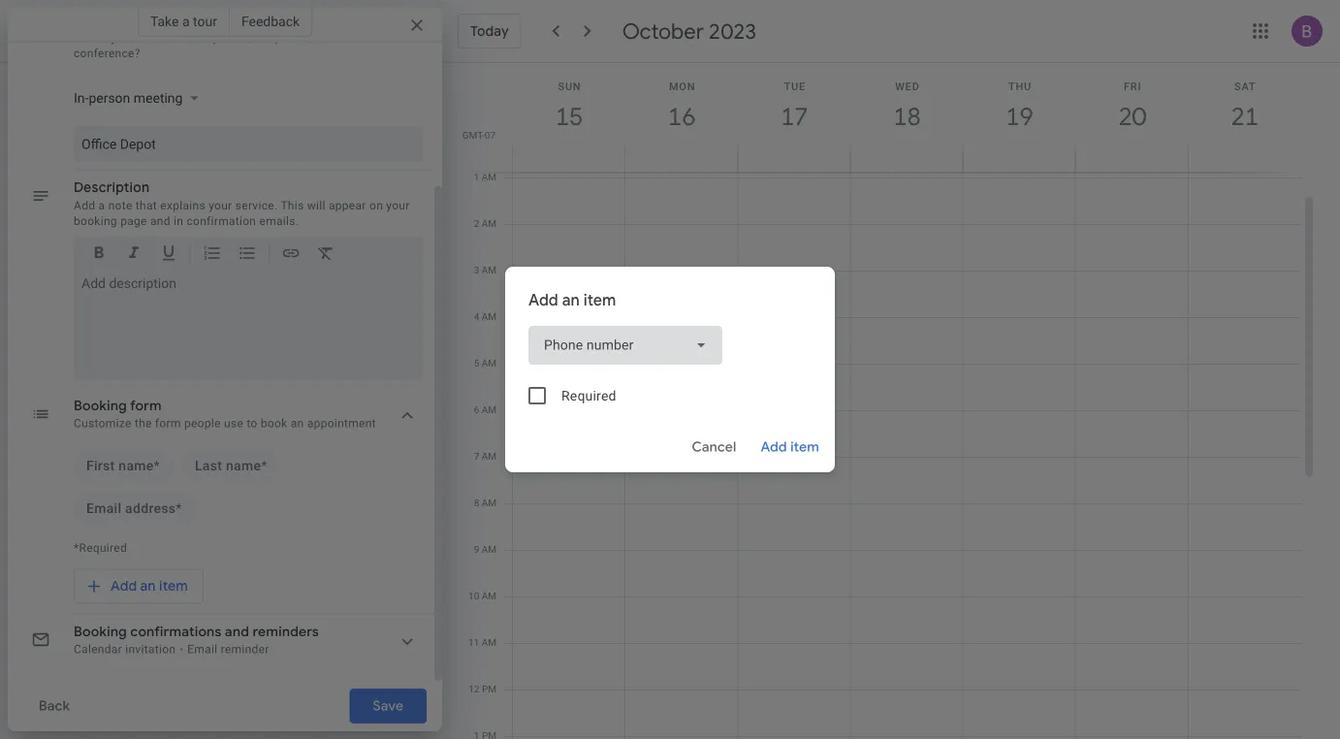 Task type: locate. For each thing, give the bounding box(es) containing it.
am for 9 am
[[482, 544, 497, 556]]

in inside description add a note that explains your service. this will appear on your booking page and in confirmation emails.
[[174, 214, 184, 228]]

1 horizontal spatial an
[[291, 417, 304, 431]]

an
[[562, 291, 580, 310], [291, 417, 304, 431], [140, 578, 156, 596]]

0 horizontal spatial add an item
[[111, 578, 188, 596]]

in
[[200, 32, 210, 45], [174, 214, 184, 228]]

*required
[[74, 541, 127, 555]]

2 horizontal spatial an
[[562, 291, 580, 310]]

5 cell from the left
[[964, 131, 1077, 739]]

2 horizontal spatial *
[[261, 458, 267, 474]]

am right 3
[[482, 264, 497, 276]]

in down 'tour'
[[200, 32, 210, 45]]

email address *
[[86, 501, 182, 517]]

7 column header from the left
[[1188, 63, 1302, 172]]

1 am from the top
[[482, 171, 497, 183]]

7 cell from the left
[[1189, 131, 1302, 739]]

11 am
[[469, 637, 497, 649]]

1 vertical spatial an
[[291, 417, 304, 431]]

list item down use
[[182, 451, 280, 482]]

or
[[315, 32, 326, 45]]

item down address at the bottom
[[159, 578, 188, 596]]

add an item down *required at the bottom of page
[[111, 578, 188, 596]]

am for 4 am
[[482, 311, 497, 323]]

2 column header from the left
[[625, 63, 739, 172]]

item up required at bottom
[[584, 291, 617, 310]]

in down explains
[[174, 214, 184, 228]]

a
[[182, 13, 190, 29], [99, 199, 105, 212]]

8 am
[[474, 497, 497, 509]]

07
[[485, 129, 496, 141]]

1 horizontal spatial item
[[584, 291, 617, 310]]

10
[[469, 590, 480, 602]]

add an item
[[529, 291, 617, 310], [111, 578, 188, 596]]

to right use
[[247, 417, 258, 431]]

today
[[471, 22, 509, 40]]

use
[[224, 417, 244, 431]]

that
[[136, 199, 157, 212]]

name right last
[[226, 458, 261, 474]]

underline image
[[159, 244, 179, 266]]

0 horizontal spatial to
[[155, 32, 166, 45]]

numbered list image
[[203, 244, 222, 266]]

back
[[39, 698, 70, 715]]

add an item up required at bottom
[[529, 291, 617, 310]]

name right first
[[119, 458, 154, 474]]

9 am from the top
[[482, 544, 497, 556]]

am right 5
[[482, 358, 497, 369]]

1 vertical spatial to
[[247, 417, 258, 431]]

2 your from the left
[[386, 199, 410, 212]]

6
[[474, 404, 480, 416]]

booking
[[74, 398, 127, 415]]

a inside button
[[182, 13, 190, 29]]

1 horizontal spatial to
[[247, 417, 258, 431]]

11 am from the top
[[482, 637, 497, 649]]

your right on
[[386, 199, 410, 212]]

9
[[474, 544, 480, 556]]

phone,
[[275, 32, 312, 45]]

cancel button
[[684, 424, 746, 471]]

first name *
[[86, 458, 160, 474]]

0 horizontal spatial your
[[209, 199, 232, 212]]

1 vertical spatial item
[[791, 439, 820, 456]]

am right "2"
[[482, 218, 497, 229]]

1 horizontal spatial your
[[386, 199, 410, 212]]

appear
[[329, 199, 366, 212]]

10 am from the top
[[482, 590, 497, 602]]

0 vertical spatial form
[[130, 398, 162, 415]]

cell
[[513, 131, 626, 739], [623, 131, 739, 739], [739, 131, 851, 739], [851, 131, 964, 739], [964, 131, 1077, 739], [1077, 131, 1189, 739], [1189, 131, 1302, 739]]

am
[[482, 171, 497, 183], [482, 218, 497, 229], [482, 264, 497, 276], [482, 311, 497, 323], [482, 358, 497, 369], [482, 404, 497, 416], [482, 451, 497, 462], [482, 497, 497, 509], [482, 544, 497, 556], [482, 590, 497, 602], [482, 637, 497, 649]]

7 am
[[474, 451, 497, 462]]

1 horizontal spatial in
[[200, 32, 210, 45]]

an inside 'booking form customize the form people use to book an appointment'
[[291, 417, 304, 431]]

form right the
[[155, 417, 181, 431]]

* for email address
[[176, 501, 182, 517]]

2 vertical spatial an
[[140, 578, 156, 596]]

list item up email address *
[[74, 451, 173, 482]]

conference?
[[74, 47, 140, 61]]

like
[[134, 32, 152, 45]]

8 am from the top
[[482, 497, 497, 509]]

to down take
[[155, 32, 166, 45]]

october
[[623, 17, 704, 45]]

feedback
[[242, 13, 300, 29]]

form up the
[[130, 398, 162, 415]]

1 name from the left
[[119, 458, 154, 474]]

book
[[261, 417, 288, 431]]

6 column header from the left
[[1076, 63, 1189, 172]]

take a tour
[[150, 13, 217, 29]]

1 horizontal spatial name
[[226, 458, 261, 474]]

an right book
[[291, 417, 304, 431]]

an down address at the bottom
[[140, 578, 156, 596]]

6 am from the top
[[482, 404, 497, 416]]

0 vertical spatial add an item
[[529, 291, 617, 310]]

add item button
[[754, 424, 828, 471]]

3 am
[[474, 264, 497, 276]]

take a tour button
[[138, 6, 230, 37]]

list item
[[74, 451, 173, 482], [182, 451, 280, 482], [74, 494, 195, 525]]

people
[[184, 417, 221, 431]]

bulleted list image
[[238, 244, 257, 266]]

bold image
[[89, 244, 109, 266]]

0 vertical spatial to
[[155, 32, 166, 45]]

am right "4"
[[482, 311, 497, 323]]

5 column header from the left
[[963, 63, 1077, 172]]

gmt-
[[463, 129, 485, 141]]

1 horizontal spatial add an item
[[529, 291, 617, 310]]

am right 6
[[482, 404, 497, 416]]

6 cell from the left
[[1077, 131, 1189, 739]]

add an item inside add an item button
[[111, 578, 188, 596]]

0 vertical spatial a
[[182, 13, 190, 29]]

1 horizontal spatial a
[[182, 13, 190, 29]]

1 am
[[474, 171, 497, 183]]

add
[[74, 199, 95, 212], [529, 291, 559, 310], [761, 439, 788, 456], [111, 578, 137, 596]]

the
[[135, 417, 152, 431]]

2 horizontal spatial item
[[791, 439, 820, 456]]

form
[[130, 398, 162, 415], [155, 417, 181, 431]]

booking
[[74, 214, 117, 228]]

0 horizontal spatial in
[[174, 214, 184, 228]]

october 2023
[[623, 17, 757, 45]]

0 vertical spatial an
[[562, 291, 580, 310]]

row inside grid
[[505, 131, 1302, 739]]

*
[[154, 458, 160, 474], [261, 458, 267, 474], [176, 501, 182, 517]]

0 vertical spatial in
[[200, 32, 210, 45]]

your
[[209, 199, 232, 212], [386, 199, 410, 212]]

2 name from the left
[[226, 458, 261, 474]]

am right 7
[[482, 451, 497, 462]]

am for 5 am
[[482, 358, 497, 369]]

grid
[[450, 63, 1318, 739]]

name for first name
[[119, 458, 154, 474]]

4
[[474, 311, 480, 323]]

a up booking
[[99, 199, 105, 212]]

address
[[125, 501, 176, 517]]

to
[[155, 32, 166, 45], [247, 417, 258, 431]]

0 horizontal spatial name
[[119, 458, 154, 474]]

explains
[[160, 199, 206, 212]]

would
[[74, 32, 108, 45]]

None field
[[529, 326, 723, 365]]

via
[[256, 32, 272, 45]]

am right 1
[[482, 171, 497, 183]]

1 vertical spatial add an item
[[111, 578, 188, 596]]

am right 10
[[482, 590, 497, 602]]

6 am
[[474, 404, 497, 416]]

7 am from the top
[[482, 451, 497, 462]]

first
[[86, 458, 115, 474]]

confirmation
[[187, 214, 256, 228]]

0 vertical spatial item
[[584, 291, 617, 310]]

list item down first name *
[[74, 494, 195, 525]]

4 am from the top
[[482, 311, 497, 323]]

0 horizontal spatial a
[[99, 199, 105, 212]]

5 am from the top
[[482, 358, 497, 369]]

person,
[[213, 32, 253, 45]]

add inside description add a note that explains your service. this will appear on your booking page and in confirmation emails.
[[74, 199, 95, 212]]

2 am from the top
[[482, 218, 497, 229]]

list item containing last name
[[182, 451, 280, 482]]

am for 7 am
[[482, 451, 497, 462]]

name for last name
[[226, 458, 261, 474]]

add an item dialog
[[506, 267, 835, 473]]

4 am
[[474, 311, 497, 323]]

0 horizontal spatial an
[[140, 578, 156, 596]]

1 vertical spatial a
[[99, 199, 105, 212]]

3 column header from the left
[[738, 63, 851, 172]]

2 vertical spatial item
[[159, 578, 188, 596]]

cancel
[[692, 439, 737, 456]]

this
[[281, 199, 304, 212]]

item right cancel button
[[791, 439, 820, 456]]

description
[[74, 180, 150, 197]]

0 horizontal spatial item
[[159, 578, 188, 596]]

item inside button
[[159, 578, 188, 596]]

add an item button
[[74, 570, 204, 605]]

service.
[[236, 199, 278, 212]]

a up meet
[[182, 13, 190, 29]]

am right 8
[[482, 497, 497, 509]]

your up confirmation
[[209, 199, 232, 212]]

3 am from the top
[[482, 264, 497, 276]]

an inside dialog
[[562, 291, 580, 310]]

column header
[[512, 63, 626, 172], [625, 63, 739, 172], [738, 63, 851, 172], [850, 63, 964, 172], [963, 63, 1077, 172], [1076, 63, 1189, 172], [1188, 63, 1302, 172]]

name
[[119, 458, 154, 474], [226, 458, 261, 474]]

am for 2 am
[[482, 218, 497, 229]]

10 am
[[469, 590, 497, 602]]

1 horizontal spatial *
[[176, 501, 182, 517]]

row
[[505, 131, 1302, 739]]

an up required at bottom
[[562, 291, 580, 310]]

am right 9
[[482, 544, 497, 556]]

0 horizontal spatial *
[[154, 458, 160, 474]]

item
[[584, 291, 617, 310], [791, 439, 820, 456], [159, 578, 188, 596]]

am right 11
[[482, 637, 497, 649]]

would you like to meet in person, via phone, or video conference?
[[74, 32, 358, 61]]

gmt-07
[[463, 129, 496, 141]]

1 vertical spatial in
[[174, 214, 184, 228]]

to inside would you like to meet in person, via phone, or video conference?
[[155, 32, 166, 45]]

am for 11 am
[[482, 637, 497, 649]]



Task type: vqa. For each thing, say whether or not it's contained in the screenshot.
the other calendars dropdown button
no



Task type: describe. For each thing, give the bounding box(es) containing it.
add inside "button"
[[761, 439, 788, 456]]

1 vertical spatial form
[[155, 417, 181, 431]]

7
[[474, 451, 480, 462]]

tour
[[193, 13, 217, 29]]

insert link image
[[281, 244, 301, 266]]

1 column header from the left
[[512, 63, 626, 172]]

booking form customize the form people use to book an appointment
[[74, 398, 376, 431]]

9 am
[[474, 544, 497, 556]]

am for 1 am
[[482, 171, 497, 183]]

am for 8 am
[[482, 497, 497, 509]]

emails.
[[260, 214, 299, 228]]

on
[[370, 199, 383, 212]]

2023
[[709, 17, 757, 45]]

add item
[[761, 439, 820, 456]]

* for last name
[[261, 458, 267, 474]]

none field inside add an item dialog
[[529, 326, 723, 365]]

2 am
[[474, 218, 497, 229]]

1 cell from the left
[[513, 131, 626, 739]]

grid containing gmt-07
[[450, 63, 1318, 739]]

4 cell from the left
[[851, 131, 964, 739]]

5 am
[[474, 358, 497, 369]]

item inside "button"
[[791, 439, 820, 456]]

add inside button
[[111, 578, 137, 596]]

add an item inside add an item dialog
[[529, 291, 617, 310]]

1 your from the left
[[209, 199, 232, 212]]

remove formatting image
[[316, 244, 336, 266]]

page
[[120, 214, 147, 228]]

pm
[[482, 684, 497, 695]]

will
[[307, 199, 326, 212]]

11
[[469, 637, 480, 649]]

1
[[474, 171, 480, 183]]

last
[[195, 458, 222, 474]]

formatting options toolbar
[[74, 237, 423, 278]]

am for 3 am
[[482, 264, 497, 276]]

customize
[[74, 417, 132, 431]]

appointment
[[307, 417, 376, 431]]

3
[[474, 264, 480, 276]]

back button
[[23, 689, 85, 724]]

2 cell from the left
[[623, 131, 739, 739]]

note
[[108, 199, 133, 212]]

8
[[474, 497, 480, 509]]

description add a note that explains your service. this will appear on your booking page and in confirmation emails.
[[74, 180, 410, 228]]

* for first name
[[154, 458, 160, 474]]

list item containing first name
[[74, 451, 173, 482]]

list item containing email address
[[74, 494, 195, 525]]

12
[[469, 684, 480, 695]]

12 pm
[[469, 684, 497, 695]]

Description text field
[[82, 276, 415, 373]]

you
[[111, 32, 130, 45]]

a inside description add a note that explains your service. this will appear on your booking page and in confirmation emails.
[[99, 199, 105, 212]]

4 column header from the left
[[850, 63, 964, 172]]

in inside would you like to meet in person, via phone, or video conference?
[[200, 32, 210, 45]]

italic image
[[124, 244, 144, 266]]

today button
[[458, 14, 522, 49]]

2
[[474, 218, 480, 229]]

to inside 'booking form customize the form people use to book an appointment'
[[247, 417, 258, 431]]

am for 10 am
[[482, 590, 497, 602]]

last name *
[[195, 458, 267, 474]]

an inside button
[[140, 578, 156, 596]]

feedback button
[[230, 6, 313, 37]]

video
[[329, 32, 358, 45]]

5
[[474, 358, 480, 369]]

required
[[562, 388, 617, 404]]

email
[[86, 501, 122, 517]]

take
[[150, 13, 179, 29]]

and
[[150, 214, 171, 228]]

meet
[[170, 32, 197, 45]]

3 cell from the left
[[739, 131, 851, 739]]

am for 6 am
[[482, 404, 497, 416]]



